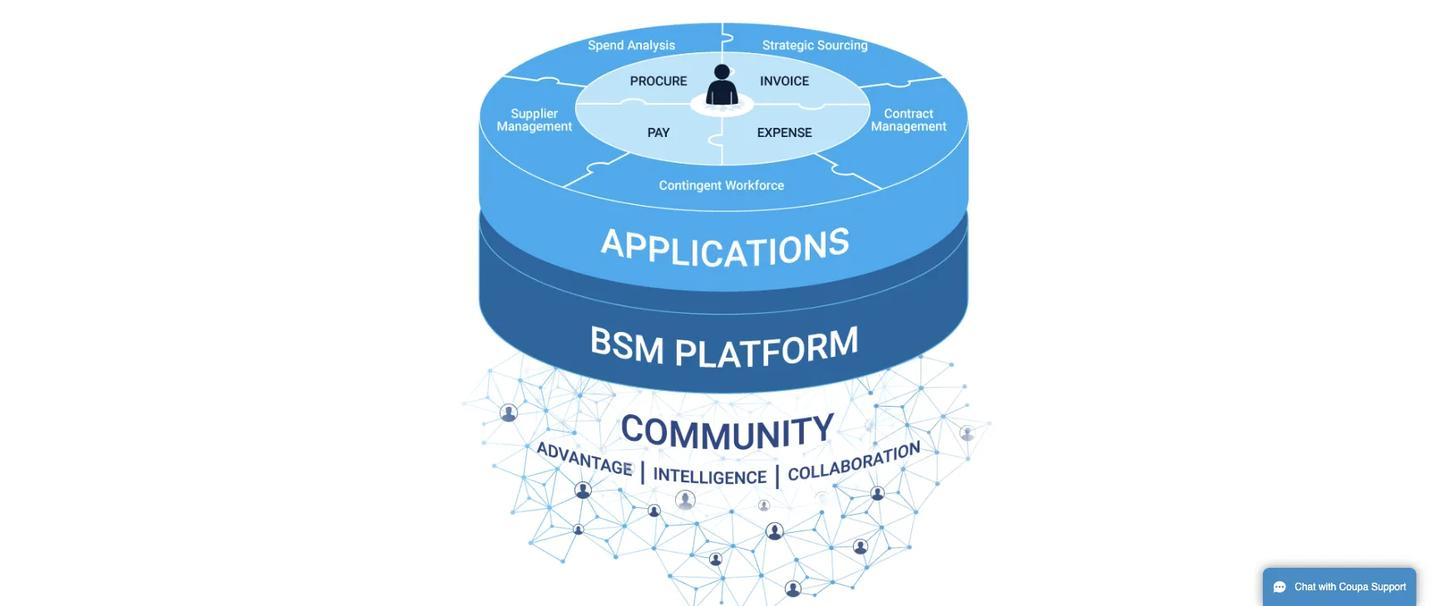 Task type: describe. For each thing, give the bounding box(es) containing it.
chat with coupa support button
[[1263, 569, 1416, 607]]



Task type: vqa. For each thing, say whether or not it's contained in the screenshot.
with
yes



Task type: locate. For each thing, give the bounding box(es) containing it.
chat with coupa support
[[1295, 582, 1406, 594]]

chat
[[1295, 582, 1316, 594]]

with
[[1319, 582, 1336, 594]]

coupa
[[1339, 582, 1369, 594]]

support
[[1371, 582, 1406, 594]]



